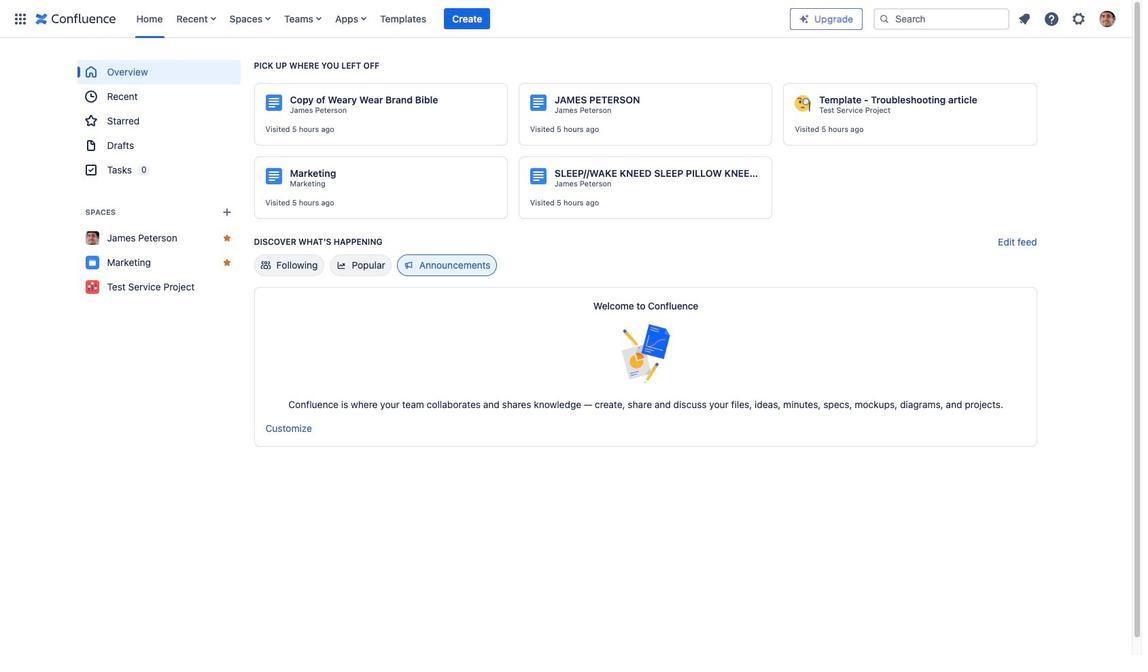 Task type: vqa. For each thing, say whether or not it's contained in the screenshot.
search field
yes



Task type: describe. For each thing, give the bounding box(es) containing it.
Search field
[[874, 8, 1010, 30]]

:face_with_monocle: image
[[795, 95, 812, 112]]

premium image
[[799, 13, 810, 24]]

settings icon image
[[1071, 11, 1088, 27]]

list for 'premium' icon
[[1013, 6, 1124, 31]]

notification icon image
[[1017, 11, 1033, 27]]

your profile and preferences image
[[1100, 11, 1116, 27]]

search image
[[880, 13, 890, 24]]



Task type: locate. For each thing, give the bounding box(es) containing it.
1 unstar this space image from the top
[[221, 233, 232, 244]]

0 horizontal spatial list
[[130, 0, 790, 38]]

None search field
[[874, 8, 1010, 30]]

appswitcher icon image
[[12, 11, 29, 27]]

unstar this space image
[[221, 233, 232, 244], [221, 257, 232, 268]]

group
[[77, 60, 240, 182]]

1 horizontal spatial list
[[1013, 6, 1124, 31]]

:face_with_monocle: image
[[795, 95, 812, 112]]

global element
[[8, 0, 790, 38]]

help icon image
[[1044, 11, 1060, 27]]

list item
[[444, 8, 491, 30]]

list item inside global element
[[444, 8, 491, 30]]

2 unstar this space image from the top
[[221, 257, 232, 268]]

0 vertical spatial unstar this space image
[[221, 233, 232, 244]]

1 vertical spatial unstar this space image
[[221, 257, 232, 268]]

banner
[[0, 0, 1133, 38]]

list
[[130, 0, 790, 38], [1013, 6, 1124, 31]]

list for appswitcher icon in the left top of the page
[[130, 0, 790, 38]]

confluence image
[[35, 11, 116, 27], [35, 11, 116, 27]]

create a space image
[[219, 204, 235, 220]]



